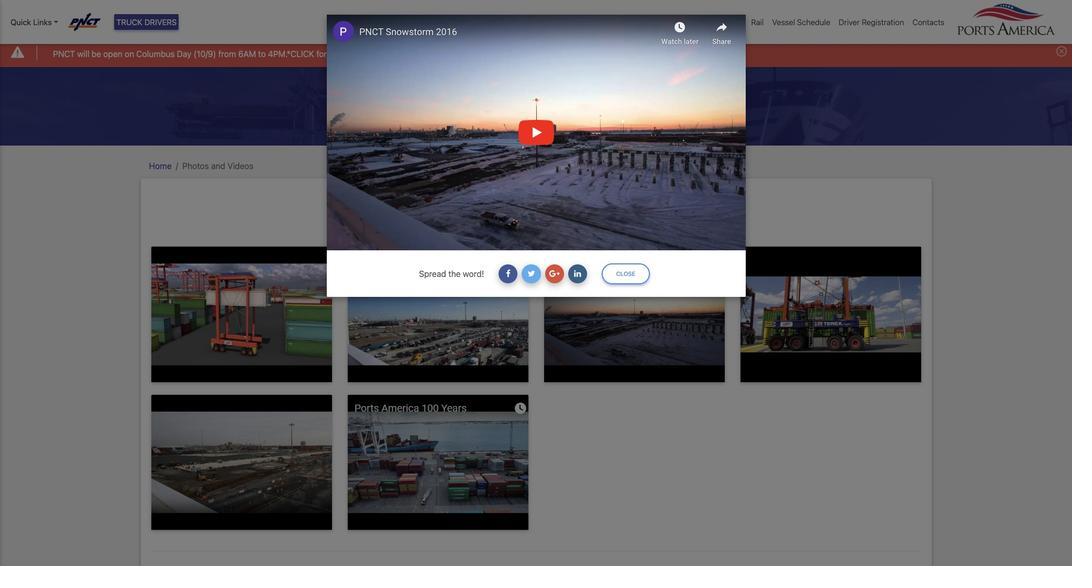 Task type: vqa. For each thing, say whether or not it's contained in the screenshot.
the bottom for
yes



Task type: locate. For each thing, give the bounding box(es) containing it.
safety link
[[717, 12, 747, 32]]

photos and videos
[[470, 97, 602, 117], [182, 161, 254, 171]]

driver registration link
[[835, 12, 909, 32]]

1 vertical spatial photos
[[182, 161, 209, 171]]

1 horizontal spatial home
[[629, 17, 650, 27]]

1 vertical spatial and
[[211, 161, 225, 171]]

0 horizontal spatial photos
[[182, 161, 209, 171]]

1 horizontal spatial photos
[[470, 97, 520, 117]]

1 vertical spatial videos
[[228, 161, 254, 171]]

0 vertical spatial videos
[[554, 97, 602, 117]]

video image
[[151, 247, 332, 382], [348, 247, 528, 382], [544, 247, 725, 382], [741, 247, 921, 382], [151, 395, 332, 531], [348, 395, 528, 531]]

1 vertical spatial home link
[[149, 161, 172, 171]]

videos
[[554, 97, 602, 117], [228, 161, 254, 171]]

the left word!
[[449, 269, 461, 279]]

0 vertical spatial photos and videos
[[470, 97, 602, 117]]

0 vertical spatial home
[[629, 17, 650, 27]]

port
[[437, 227, 453, 237]]

1 vertical spatial photos and videos
[[182, 161, 254, 171]]

1 vertical spatial the
[[449, 269, 461, 279]]

1 horizontal spatial the
[[594, 227, 606, 237]]

video gallery
[[476, 202, 597, 221]]

the left future.
[[594, 227, 606, 237]]

0 vertical spatial the
[[594, 227, 606, 237]]

0 vertical spatial photos
[[470, 97, 520, 117]]

for inside alert
[[317, 49, 327, 58]]

home
[[629, 17, 650, 27], [149, 161, 172, 171]]

1 vertical spatial for
[[581, 227, 592, 237]]

1 horizontal spatial for
[[581, 227, 592, 237]]

rail link
[[747, 12, 768, 32]]

1 horizontal spatial home link
[[625, 12, 655, 32]]

0 horizontal spatial for
[[317, 49, 327, 58]]

contacts
[[913, 17, 945, 27]]

port newark container terminal read for the future.
[[437, 227, 635, 237]]

for left details* at the left of page
[[317, 49, 327, 58]]

open
[[103, 49, 122, 58]]

terminal
[[525, 227, 558, 237]]

details*
[[329, 49, 359, 58]]

driver registration
[[839, 17, 905, 27]]

registration
[[862, 17, 905, 27]]

0 vertical spatial for
[[317, 49, 327, 58]]

and
[[523, 97, 550, 117], [211, 161, 225, 171]]

for right read
[[581, 227, 592, 237]]

0 vertical spatial and
[[523, 97, 550, 117]]

future.
[[609, 227, 635, 237]]

container
[[486, 227, 523, 237]]

to
[[258, 49, 266, 58]]

spread the word!
[[419, 269, 484, 279]]

0 horizontal spatial videos
[[228, 161, 254, 171]]

newark
[[455, 227, 484, 237]]

pnct will be open on columbus day (10/9) from 6am to 4pm.*click for details*
[[53, 49, 359, 58]]

pnct will be open on columbus day (10/9) from 6am to 4pm.*click for details* alert
[[0, 39, 1073, 67]]

0 horizontal spatial the
[[449, 269, 461, 279]]

pnct will be open on columbus day (10/9) from 6am to 4pm.*click for details* link
[[53, 47, 359, 60]]

the
[[594, 227, 606, 237], [449, 269, 461, 279]]

for
[[317, 49, 327, 58], [581, 227, 592, 237]]

1 vertical spatial home
[[149, 161, 172, 171]]

home link
[[625, 12, 655, 32], [149, 161, 172, 171]]

pnct
[[53, 49, 75, 58]]

close image
[[1057, 46, 1067, 57]]

photos
[[470, 97, 520, 117], [182, 161, 209, 171]]

0 horizontal spatial home link
[[149, 161, 172, 171]]

1 horizontal spatial videos
[[554, 97, 602, 117]]

video
[[476, 202, 523, 221]]

0 vertical spatial home link
[[625, 12, 655, 32]]



Task type: describe. For each thing, give the bounding box(es) containing it.
4pm.*click
[[268, 49, 314, 58]]

(10/9)
[[194, 49, 216, 58]]

contacts link
[[909, 12, 949, 32]]

0 horizontal spatial and
[[211, 161, 225, 171]]

day
[[177, 49, 192, 58]]

columbus
[[136, 49, 175, 58]]

quick
[[10, 17, 31, 27]]

vessel
[[773, 17, 796, 27]]

0 horizontal spatial home
[[149, 161, 172, 171]]

vessel schedule link
[[768, 12, 835, 32]]

rail
[[752, 17, 764, 27]]

1 horizontal spatial photos and videos
[[470, 97, 602, 117]]

quick links link
[[10, 16, 58, 28]]

on
[[125, 49, 134, 58]]

vessel schedule
[[773, 17, 831, 27]]

gallery
[[526, 202, 597, 221]]

0 horizontal spatial photos and videos
[[182, 161, 254, 171]]

safety
[[721, 17, 743, 27]]

spread
[[419, 269, 446, 279]]

1 horizontal spatial and
[[523, 97, 550, 117]]

quick links
[[10, 17, 52, 27]]

schedule
[[798, 17, 831, 27]]

close
[[616, 270, 636, 277]]

read
[[560, 227, 579, 237]]

word!
[[463, 269, 484, 279]]

driver
[[839, 17, 860, 27]]

from
[[218, 49, 236, 58]]

6am
[[238, 49, 256, 58]]

close button
[[602, 264, 650, 284]]

links
[[33, 17, 52, 27]]

will
[[77, 49, 89, 58]]

be
[[92, 49, 101, 58]]



